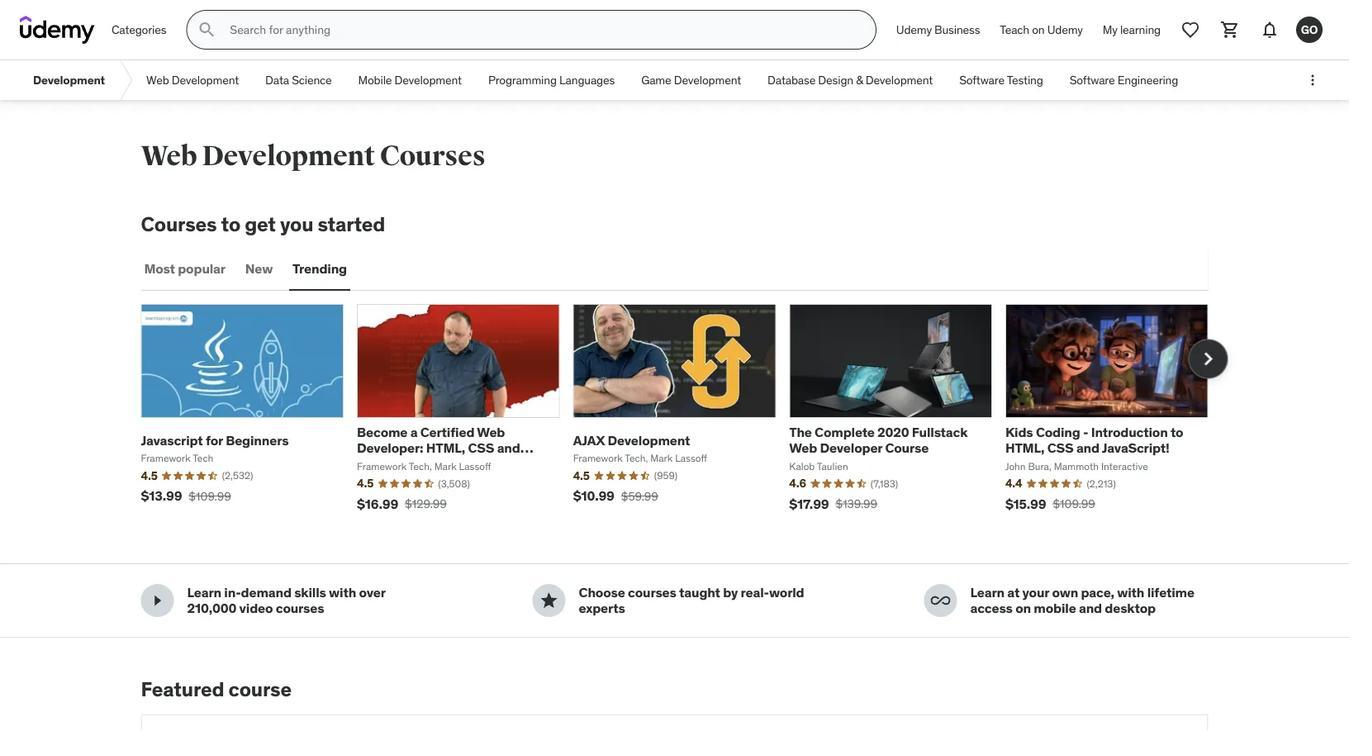 Task type: vqa. For each thing, say whether or not it's contained in the screenshot.
Photography & Video's "&"
no



Task type: locate. For each thing, give the bounding box(es) containing it.
development up the you
[[202, 139, 375, 173]]

javascript
[[141, 432, 203, 449]]

javascript for beginners link
[[141, 432, 289, 449]]

2 learn from the left
[[970, 584, 1005, 601]]

software for software testing
[[959, 72, 1005, 87]]

1 vertical spatial courses
[[141, 212, 217, 236]]

0 horizontal spatial css
[[468, 440, 494, 457]]

to
[[221, 212, 240, 236], [1171, 424, 1183, 441]]

css
[[468, 440, 494, 457], [1047, 440, 1074, 457]]

courses inside learn in-demand skills with over 210,000 video courses
[[276, 600, 324, 617]]

on right teach
[[1032, 22, 1045, 37]]

css right a
[[468, 440, 494, 457]]

go
[[1301, 22, 1318, 37]]

development down udemy image
[[33, 72, 105, 87]]

development inside mobile development "link"
[[395, 72, 462, 87]]

learn inside learn at your own pace, with lifetime access on mobile and desktop
[[970, 584, 1005, 601]]

1 horizontal spatial software
[[1070, 72, 1115, 87]]

ajax development
[[573, 432, 690, 449]]

my learning
[[1103, 22, 1161, 37]]

developer
[[820, 440, 882, 457]]

1 learn from the left
[[187, 584, 221, 601]]

on left mobile
[[1015, 600, 1031, 617]]

skills
[[294, 584, 326, 601]]

development right ajax
[[608, 432, 690, 449]]

teach on udemy link
[[990, 10, 1093, 50]]

submit search image
[[197, 20, 217, 40]]

most popular button
[[141, 249, 229, 289]]

data
[[265, 72, 289, 87]]

0 vertical spatial on
[[1032, 22, 1045, 37]]

0 horizontal spatial courses
[[141, 212, 217, 236]]

kids
[[1005, 424, 1033, 441]]

medium image
[[539, 591, 559, 610], [931, 591, 951, 610]]

languages
[[559, 72, 615, 87]]

learn
[[187, 584, 221, 601], [970, 584, 1005, 601]]

1 horizontal spatial learn
[[970, 584, 1005, 601]]

and
[[497, 440, 520, 457], [1076, 440, 1100, 457], [1079, 600, 1102, 617]]

css inside kids coding - introduction to html, css and javascript!
[[1047, 440, 1074, 457]]

testing
[[1007, 72, 1043, 87]]

0 horizontal spatial on
[[1015, 600, 1031, 617]]

udemy left "my"
[[1047, 22, 1083, 37]]

0 horizontal spatial medium image
[[539, 591, 559, 610]]

0 horizontal spatial with
[[329, 584, 356, 601]]

1 html, from the left
[[426, 440, 465, 457]]

0 horizontal spatial courses
[[276, 600, 324, 617]]

Search for anything text field
[[227, 16, 856, 44]]

1 horizontal spatial html,
[[1005, 440, 1045, 457]]

the
[[789, 424, 812, 441]]

2 css from the left
[[1047, 440, 1074, 457]]

1 horizontal spatial udemy
[[1047, 22, 1083, 37]]

business
[[935, 22, 980, 37]]

introduction
[[1091, 424, 1168, 441]]

development right game
[[674, 72, 741, 87]]

your
[[1022, 584, 1049, 601]]

web left developer
[[789, 440, 817, 457]]

to inside kids coding - introduction to html, css and javascript!
[[1171, 424, 1183, 441]]

0 vertical spatial to
[[221, 212, 240, 236]]

web right certified
[[477, 424, 505, 441]]

access
[[970, 600, 1013, 617]]

0 horizontal spatial html,
[[426, 440, 465, 457]]

courses down mobile development "link"
[[380, 139, 485, 173]]

courses up most popular
[[141, 212, 217, 236]]

udemy
[[896, 22, 932, 37], [1047, 22, 1083, 37]]

courses left taught
[[628, 584, 676, 601]]

in-
[[224, 584, 241, 601]]

development inside carousel element
[[608, 432, 690, 449]]

css left -
[[1047, 440, 1074, 457]]

javascript for beginners
[[141, 432, 289, 449]]

complete
[[815, 424, 875, 441]]

on
[[1032, 22, 1045, 37], [1015, 600, 1031, 617]]

categories button
[[102, 10, 176, 50]]

0 vertical spatial courses
[[380, 139, 485, 173]]

development inside database design & development "link"
[[866, 72, 933, 87]]

2020
[[877, 424, 909, 441]]

development down submit search icon
[[172, 72, 239, 87]]

and inside learn at your own pace, with lifetime access on mobile and desktop
[[1079, 600, 1102, 617]]

udemy left business
[[896, 22, 932, 37]]

with
[[329, 584, 356, 601], [1117, 584, 1144, 601]]

learn left at
[[970, 584, 1005, 601]]

development inside game development link
[[674, 72, 741, 87]]

web
[[146, 72, 169, 87], [141, 139, 197, 173], [477, 424, 505, 441], [789, 440, 817, 457]]

0 horizontal spatial software
[[959, 72, 1005, 87]]

featured
[[141, 677, 224, 701]]

courses
[[380, 139, 485, 173], [141, 212, 217, 236]]

and inside become a certified web developer: html, css and javascript
[[497, 440, 520, 457]]

with right 'pace,'
[[1117, 584, 1144, 601]]

0 horizontal spatial udemy
[[896, 22, 932, 37]]

teach on udemy
[[1000, 22, 1083, 37]]

development inside web development "link"
[[172, 72, 239, 87]]

courses
[[628, 584, 676, 601], [276, 600, 324, 617]]

html, inside become a certified web developer: html, css and javascript
[[426, 440, 465, 457]]

with left the "over" at bottom left
[[329, 584, 356, 601]]

web down web development "link"
[[141, 139, 197, 173]]

1 css from the left
[[468, 440, 494, 457]]

software
[[959, 72, 1005, 87], [1070, 72, 1115, 87]]

own
[[1052, 584, 1078, 601]]

development right mobile
[[395, 72, 462, 87]]

courses to get you started
[[141, 212, 385, 236]]

mobile development link
[[345, 60, 475, 100]]

on inside learn at your own pace, with lifetime access on mobile and desktop
[[1015, 600, 1031, 617]]

1 horizontal spatial courses
[[628, 584, 676, 601]]

html, right a
[[426, 440, 465, 457]]

1 with from the left
[[329, 584, 356, 601]]

css inside become a certified web developer: html, css and javascript
[[468, 440, 494, 457]]

web development link
[[133, 60, 252, 100]]

with inside learn in-demand skills with over 210,000 video courses
[[329, 584, 356, 601]]

learn left in-
[[187, 584, 221, 601]]

courses right video
[[276, 600, 324, 617]]

html, left -
[[1005, 440, 1045, 457]]

web inside become a certified web developer: html, css and javascript
[[477, 424, 505, 441]]

2 software from the left
[[1070, 72, 1115, 87]]

learn inside learn in-demand skills with over 210,000 video courses
[[187, 584, 221, 601]]

html,
[[426, 440, 465, 457], [1005, 440, 1045, 457]]

2 medium image from the left
[[931, 591, 951, 610]]

development right &
[[866, 72, 933, 87]]

categories
[[112, 22, 166, 37]]

html, inside kids coding - introduction to html, css and javascript!
[[1005, 440, 1045, 457]]

udemy business
[[896, 22, 980, 37]]

2 with from the left
[[1117, 584, 1144, 601]]

for
[[206, 432, 223, 449]]

1 vertical spatial to
[[1171, 424, 1183, 441]]

design
[[818, 72, 853, 87]]

software engineering
[[1070, 72, 1178, 87]]

software testing
[[959, 72, 1043, 87]]

development inside development link
[[33, 72, 105, 87]]

notifications image
[[1260, 20, 1280, 40]]

0 horizontal spatial learn
[[187, 584, 221, 601]]

you
[[280, 212, 313, 236]]

new button
[[242, 249, 276, 289]]

software down "my"
[[1070, 72, 1115, 87]]

software testing link
[[946, 60, 1056, 100]]

1 horizontal spatial with
[[1117, 584, 1144, 601]]

1 software from the left
[[959, 72, 1005, 87]]

a
[[410, 424, 418, 441]]

to right javascript!
[[1171, 424, 1183, 441]]

web inside the complete 2020 fullstack web developer course
[[789, 440, 817, 457]]

development for ajax development
[[608, 432, 690, 449]]

2 html, from the left
[[1005, 440, 1045, 457]]

2 udemy from the left
[[1047, 22, 1083, 37]]

coding
[[1036, 424, 1080, 441]]

210,000
[[187, 600, 236, 617]]

development link
[[20, 60, 118, 100]]

pace,
[[1081, 584, 1114, 601]]

1 horizontal spatial medium image
[[931, 591, 951, 610]]

and inside kids coding - introduction to html, css and javascript!
[[1076, 440, 1100, 457]]

1 vertical spatial on
[[1015, 600, 1031, 617]]

medium image left access
[[931, 591, 951, 610]]

kids coding - introduction to html, css and javascript!
[[1005, 424, 1183, 457]]

software left the "testing" on the top
[[959, 72, 1005, 87]]

become a certified web developer: html, css and javascript link
[[357, 424, 533, 472]]

1 horizontal spatial to
[[1171, 424, 1183, 441]]

development for web development courses
[[202, 139, 375, 173]]

1 horizontal spatial css
[[1047, 440, 1074, 457]]

most popular
[[144, 260, 225, 277]]

to left get
[[221, 212, 240, 236]]

web right the arrow pointing to subcategory menu links icon
[[146, 72, 169, 87]]

trending
[[293, 260, 347, 277]]

1 medium image from the left
[[539, 591, 559, 610]]

1 udemy from the left
[[896, 22, 932, 37]]

medium image left experts
[[539, 591, 559, 610]]



Task type: describe. For each thing, give the bounding box(es) containing it.
next image
[[1195, 346, 1222, 372]]

the complete 2020 fullstack web developer course link
[[789, 424, 968, 457]]

learn in-demand skills with over 210,000 video courses
[[187, 584, 385, 617]]

demand
[[241, 584, 291, 601]]

experts
[[579, 600, 625, 617]]

programming languages link
[[475, 60, 628, 100]]

database
[[768, 72, 816, 87]]

development for mobile development
[[395, 72, 462, 87]]

world
[[769, 584, 804, 601]]

medium image for choose
[[539, 591, 559, 610]]

html, for a
[[426, 440, 465, 457]]

web development courses
[[141, 139, 485, 173]]

css for -
[[1047, 440, 1074, 457]]

science
[[292, 72, 332, 87]]

game development link
[[628, 60, 754, 100]]

featured course
[[141, 677, 292, 701]]

with inside learn at your own pace, with lifetime access on mobile and desktop
[[1117, 584, 1144, 601]]

0 horizontal spatial to
[[221, 212, 240, 236]]

javascript!
[[1102, 440, 1170, 457]]

learn for learn in-demand skills with over 210,000 video courses
[[187, 584, 221, 601]]

programming languages
[[488, 72, 615, 87]]

and for web
[[497, 440, 520, 457]]

fullstack
[[912, 424, 968, 441]]

and for introduction
[[1076, 440, 1100, 457]]

database design & development link
[[754, 60, 946, 100]]

css for certified
[[468, 440, 494, 457]]

course
[[228, 677, 292, 701]]

teach
[[1000, 22, 1029, 37]]

engineering
[[1118, 72, 1178, 87]]

at
[[1007, 584, 1020, 601]]

taught
[[679, 584, 720, 601]]

certified
[[420, 424, 474, 441]]

more subcategory menu links image
[[1305, 72, 1321, 88]]

mobile
[[358, 72, 392, 87]]

courses inside choose courses taught by real-world experts
[[628, 584, 676, 601]]

carousel element
[[141, 304, 1228, 524]]

get
[[245, 212, 276, 236]]

choose courses taught by real-world experts
[[579, 584, 804, 617]]

lifetime
[[1147, 584, 1195, 601]]

learn at your own pace, with lifetime access on mobile and desktop
[[970, 584, 1195, 617]]

medium image
[[147, 591, 167, 610]]

javascript
[[357, 455, 421, 472]]

mobile development
[[358, 72, 462, 87]]

web development
[[146, 72, 239, 87]]

shopping cart with 0 items image
[[1220, 20, 1240, 40]]

become a certified web developer: html, css and javascript
[[357, 424, 520, 472]]

video
[[239, 600, 273, 617]]

over
[[359, 584, 385, 601]]

game development
[[641, 72, 741, 87]]

ajax
[[573, 432, 605, 449]]

development for web development
[[172, 72, 239, 87]]

choose
[[579, 584, 625, 601]]

-
[[1083, 424, 1088, 441]]

real-
[[741, 584, 769, 601]]

data science
[[265, 72, 332, 87]]

learn for learn at your own pace, with lifetime access on mobile and desktop
[[970, 584, 1005, 601]]

development for game development
[[674, 72, 741, 87]]

mobile
[[1034, 600, 1076, 617]]

by
[[723, 584, 738, 601]]

started
[[318, 212, 385, 236]]

go link
[[1290, 10, 1329, 50]]

desktop
[[1105, 600, 1156, 617]]

arrow pointing to subcategory menu links image
[[118, 60, 133, 100]]

html, for coding
[[1005, 440, 1045, 457]]

ajax development link
[[573, 432, 690, 449]]

most
[[144, 260, 175, 277]]

data science link
[[252, 60, 345, 100]]

wishlist image
[[1181, 20, 1200, 40]]

udemy business link
[[886, 10, 990, 50]]

course
[[885, 440, 929, 457]]

trending button
[[289, 249, 350, 289]]

software engineering link
[[1056, 60, 1192, 100]]

my
[[1103, 22, 1118, 37]]

learning
[[1120, 22, 1161, 37]]

medium image for learn
[[931, 591, 951, 610]]

software for software engineering
[[1070, 72, 1115, 87]]

the complete 2020 fullstack web developer course
[[789, 424, 968, 457]]

developer:
[[357, 440, 423, 457]]

become
[[357, 424, 408, 441]]

programming
[[488, 72, 557, 87]]

database design & development
[[768, 72, 933, 87]]

1 horizontal spatial on
[[1032, 22, 1045, 37]]

&
[[856, 72, 863, 87]]

kids coding - introduction to html, css and javascript! link
[[1005, 424, 1183, 457]]

udemy image
[[20, 16, 95, 44]]

my learning link
[[1093, 10, 1171, 50]]

beginners
[[226, 432, 289, 449]]

web inside "link"
[[146, 72, 169, 87]]

1 horizontal spatial courses
[[380, 139, 485, 173]]

game
[[641, 72, 671, 87]]

popular
[[178, 260, 225, 277]]



